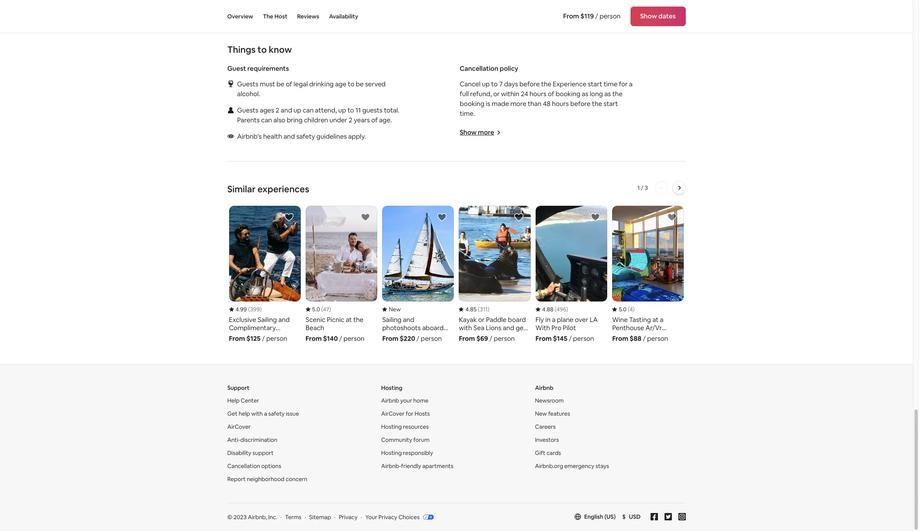 Task type: vqa. For each thing, say whether or not it's contained in the screenshot.


Task type: describe. For each thing, give the bounding box(es) containing it.
/ right 1 on the top right of the page
[[642, 184, 644, 192]]

save this experience image for from $88 / person
[[668, 213, 678, 222]]

days
[[505, 80, 519, 88]]

0 horizontal spatial a
[[264, 410, 267, 418]]

cancellation for cancellation policy
[[460, 64, 499, 73]]

with
[[252, 410, 263, 418]]

hosting responsibly
[[382, 450, 433, 457]]

hosting for hosting responsibly
[[382, 450, 402, 457]]

4.85
[[466, 306, 477, 313]]

age.
[[379, 116, 392, 124]]

to inside cancel up to 7 days before the experience start time for a full refund, or within 24 hours of booking as long as the booking is made more than 48 hours before the start time.
[[492, 80, 498, 88]]

48
[[543, 100, 551, 108]]

2 privacy from the left
[[379, 514, 398, 521]]

hosts
[[415, 410, 430, 418]]

·
[[281, 514, 282, 521]]

person for from $220 / person
[[421, 335, 442, 343]]

$140
[[323, 335, 338, 343]]

airbnb.org
[[536, 463, 564, 470]]

cancellation options
[[228, 463, 281, 470]]

airbnb your home link
[[382, 397, 429, 405]]

policy
[[500, 64, 519, 73]]

0 horizontal spatial more
[[478, 128, 495, 137]]

airbnb's health and safety guidelines apply.
[[237, 132, 366, 141]]

show more link
[[460, 128, 501, 137]]

overview button
[[228, 0, 253, 33]]

save this experience image for from $220 / person
[[438, 213, 447, 222]]

time.
[[460, 109, 475, 118]]

experiences
[[258, 183, 310, 195]]

rating 5.0 out of 5; 47 reviews image
[[306, 306, 331, 313]]

a inside cancel up to 7 days before the experience start time for a full refund, or within 24 hours of booking as long as the booking is made more than 48 hours before the start time.
[[630, 80, 633, 88]]

the host
[[263, 13, 288, 20]]

person for from $69 / person
[[494, 335, 515, 343]]

report
[[228, 476, 246, 483]]

guests
[[363, 106, 383, 115]]

your
[[366, 514, 378, 521]]

airbnb,
[[248, 514, 267, 521]]

from for from $145 / person
[[536, 335, 552, 343]]

) for $69
[[488, 306, 490, 313]]

dates
[[659, 12, 676, 20]]

help center link
[[228, 397, 259, 405]]

apply.
[[349, 132, 366, 141]]

/ for from $119 / person
[[596, 12, 599, 20]]

from $125 / person
[[229, 335, 288, 343]]

from $145 / person
[[536, 335, 595, 343]]

investors link
[[536, 436, 559, 444]]

to left the know
[[258, 44, 267, 55]]

4.85 ( 311 )
[[466, 306, 490, 313]]

/ for from $220 / person
[[417, 335, 420, 343]]

from $220 / person
[[383, 335, 442, 343]]

careers
[[536, 423, 556, 431]]

1 horizontal spatial the
[[593, 100, 603, 108]]

your
[[401, 397, 412, 405]]

/ for from $140 / person
[[340, 335, 342, 343]]

disability support link
[[228, 450, 274, 457]]

1 as from the left
[[582, 90, 589, 98]]

show for show more
[[460, 128, 477, 137]]

sitemap
[[309, 514, 331, 521]]

of inside cancel up to 7 days before the experience start time for a full refund, or within 24 hours of booking as long as the booking is made more than 48 hours before the start time.
[[548, 90, 555, 98]]

5.0 for $140
[[312, 306, 320, 313]]

airbnb-friendly apartments link
[[382, 463, 454, 470]]

availability button
[[329, 0, 359, 33]]

guidelines
[[317, 132, 347, 141]]

guests for guests must be of legal drinking age to be served alcohol.
[[237, 80, 259, 88]]

) for $125
[[260, 306, 262, 313]]

5.0 ( 47 )
[[312, 306, 331, 313]]

apartments
[[423, 463, 454, 470]]

1 vertical spatial hours
[[553, 100, 569, 108]]

/ for from $69 / person
[[490, 335, 493, 343]]

features
[[549, 410, 571, 418]]

kayak or paddle board with sea lions and get gopro photos group
[[459, 206, 531, 343]]

7
[[500, 80, 503, 88]]

get help with a safety issue link
[[228, 410, 299, 418]]

cancellation policy
[[460, 64, 519, 73]]

anti-discrimination
[[228, 436, 278, 444]]

) for $145
[[567, 306, 569, 313]]

concern
[[286, 476, 308, 483]]

options
[[262, 463, 281, 470]]

1 horizontal spatial before
[[571, 100, 591, 108]]

the
[[263, 13, 273, 20]]

1 horizontal spatial start
[[604, 100, 619, 108]]

399
[[250, 306, 260, 313]]

person for from $88 / person
[[648, 335, 669, 343]]

anti-
[[228, 436, 241, 444]]

investors
[[536, 436, 559, 444]]

save this experience image for from $125 / person
[[284, 213, 294, 222]]

1 vertical spatial booking
[[460, 100, 485, 108]]

home
[[414, 397, 429, 405]]

airbnb.org emergency stays
[[536, 463, 610, 470]]

gift
[[536, 450, 546, 457]]

( for $69
[[478, 306, 480, 313]]

full
[[460, 90, 469, 98]]

4.88
[[543, 306, 554, 313]]

from for from $140 / person
[[306, 335, 322, 343]]

rating 5.0 out of 5; 4 reviews image
[[613, 306, 635, 313]]

aircover for aircover link
[[228, 423, 251, 431]]

airbnb for airbnb
[[536, 384, 554, 392]]

person for from $125 / person
[[266, 335, 288, 343]]

hosting resources
[[382, 423, 429, 431]]

scenic picnic at the beach group
[[306, 206, 378, 343]]

privacy link
[[339, 514, 358, 521]]

(us)
[[605, 514, 616, 521]]

1 horizontal spatial up
[[339, 106, 346, 115]]

1 privacy from the left
[[339, 514, 358, 521]]

drinking
[[310, 80, 334, 88]]

support
[[253, 450, 274, 457]]

( for $88
[[628, 306, 630, 313]]

© 2023 airbnb, inc.
[[228, 514, 278, 521]]

1
[[638, 184, 640, 192]]

cancel
[[460, 80, 481, 88]]

save this experience image for from $140 / person
[[361, 213, 371, 222]]

guests for guests ages 2 and up can attend, up to 11 guests total. parents can also bring children under 2 years of age.
[[237, 106, 259, 115]]

usd
[[630, 514, 641, 521]]

is
[[486, 100, 491, 108]]

responsibly
[[403, 450, 433, 457]]

of inside guests ages 2 and up can attend, up to 11 guests total. parents can also bring children under 2 years of age.
[[372, 116, 378, 124]]

0 vertical spatial 2
[[276, 106, 280, 115]]

experience
[[553, 80, 587, 88]]

0 vertical spatial safety
[[297, 132, 315, 141]]

0 horizontal spatial before
[[520, 80, 540, 88]]

or
[[494, 90, 500, 98]]

2 as from the left
[[605, 90, 612, 98]]

rating 4.88 out of 5; 496 reviews image
[[536, 306, 569, 313]]

served
[[365, 80, 386, 88]]

and inside guests ages 2 and up can attend, up to 11 guests total. parents can also bring children under 2 years of age.
[[281, 106, 292, 115]]

host
[[275, 13, 288, 20]]

0 vertical spatial can
[[303, 106, 314, 115]]

reviews button
[[297, 0, 319, 33]]

/ for from $145 / person
[[569, 335, 572, 343]]

©
[[228, 514, 232, 521]]

overview
[[228, 13, 253, 20]]

2 horizontal spatial the
[[613, 90, 623, 98]]

24
[[521, 90, 529, 98]]

report neighborhood concern link
[[228, 476, 308, 483]]

help
[[239, 410, 250, 418]]

4.99 ( 399 )
[[236, 306, 262, 313]]

save this experience image for from $145 / person
[[591, 213, 601, 222]]



Task type: locate. For each thing, give the bounding box(es) containing it.
0 horizontal spatial save this experience image
[[361, 213, 371, 222]]

refund,
[[471, 90, 492, 98]]

person inside scenic picnic at the beach "group"
[[344, 335, 365, 343]]

sitemap link
[[309, 514, 331, 521]]

privacy left your
[[339, 514, 358, 521]]

1 vertical spatial a
[[264, 410, 267, 418]]

newsroom link
[[536, 397, 564, 405]]

1 vertical spatial cancellation
[[228, 463, 260, 470]]

from inside the wine tasting at a penthouse ar/vr gallery experience group
[[613, 335, 629, 343]]

0 horizontal spatial cancellation
[[228, 463, 260, 470]]

1 horizontal spatial aircover
[[382, 410, 405, 418]]

1 vertical spatial of
[[548, 90, 555, 98]]

0 vertical spatial hosting
[[382, 384, 403, 392]]

) inside exclusive sailing and complimentary professional photos group
[[260, 306, 262, 313]]

$145
[[554, 335, 568, 343]]

1 horizontal spatial a
[[630, 80, 633, 88]]

from $88 / person
[[613, 335, 669, 343]]

( right 4.85
[[478, 306, 480, 313]]

1 guests from the top
[[237, 80, 259, 88]]

( for $145
[[555, 306, 557, 313]]

of left legal
[[286, 80, 292, 88]]

show down time.
[[460, 128, 477, 137]]

for
[[619, 80, 628, 88], [406, 410, 414, 418]]

0 horizontal spatial as
[[582, 90, 589, 98]]

( inside exclusive sailing and complimentary professional photos group
[[248, 306, 250, 313]]

/ inside group
[[644, 335, 646, 343]]

hosting for hosting
[[382, 384, 403, 392]]

from for from $69 / person
[[459, 335, 475, 343]]

save this experience image inside sailing and photoshoots aboard the 'mayan star' group
[[438, 213, 447, 222]]

from inside kayak or paddle board with sea lions and get gopro photos group
[[459, 335, 475, 343]]

report neighborhood concern
[[228, 476, 308, 483]]

hosting for hosting resources
[[382, 423, 402, 431]]

guests inside guests must be of legal drinking age to be served alcohol.
[[237, 80, 259, 88]]

person inside sailing and photoshoots aboard the 'mayan star' group
[[421, 335, 442, 343]]

5.0
[[312, 306, 320, 313], [619, 306, 627, 313]]

/ right the $220
[[417, 335, 420, 343]]

for left the hosts
[[406, 410, 414, 418]]

the down time
[[613, 90, 623, 98]]

guests inside guests ages 2 and up can attend, up to 11 guests total. parents can also bring children under 2 years of age.
[[237, 106, 259, 115]]

1 vertical spatial and
[[284, 132, 295, 141]]

navigate to facebook image
[[651, 514, 658, 521]]

1 horizontal spatial for
[[619, 80, 628, 88]]

before down long
[[571, 100, 591, 108]]

( up from $88 / person
[[628, 306, 630, 313]]

0 horizontal spatial hours
[[530, 90, 547, 98]]

3 hosting from the top
[[382, 450, 402, 457]]

can up children
[[303, 106, 314, 115]]

new features
[[536, 410, 571, 418]]

/ inside kayak or paddle board with sea lions and get gopro photos group
[[490, 335, 493, 343]]

4 ) from the left
[[567, 306, 569, 313]]

2 horizontal spatial save this experience image
[[591, 213, 601, 222]]

5.0 left 4
[[619, 306, 627, 313]]

from $119 / person
[[564, 12, 621, 20]]

1 vertical spatial new
[[536, 410, 547, 418]]

things to know
[[228, 44, 292, 55]]

from left $88
[[613, 335, 629, 343]]

and up also
[[281, 106, 292, 115]]

2 vertical spatial hosting
[[382, 450, 402, 457]]

2 guests from the top
[[237, 106, 259, 115]]

2 left years
[[349, 116, 353, 124]]

up up bring
[[294, 106, 302, 115]]

person inside kayak or paddle board with sea lions and get gopro photos group
[[494, 335, 515, 343]]

0 horizontal spatial can
[[261, 116, 272, 124]]

age
[[335, 80, 347, 88]]

2 horizontal spatial save this experience image
[[668, 213, 678, 222]]

/ inside sailing and photoshoots aboard the 'mayan star' group
[[417, 335, 420, 343]]

1 vertical spatial guests
[[237, 106, 259, 115]]

the down long
[[593, 100, 603, 108]]

parents
[[237, 116, 260, 124]]

1 horizontal spatial show
[[641, 12, 658, 20]]

0 horizontal spatial show
[[460, 128, 477, 137]]

1 horizontal spatial be
[[356, 80, 364, 88]]

from for from $220 / person
[[383, 335, 399, 343]]

0 horizontal spatial booking
[[460, 100, 485, 108]]

) right "4.99"
[[260, 306, 262, 313]]

to left 11
[[348, 106, 354, 115]]

1 horizontal spatial 5.0
[[619, 306, 627, 313]]

for right time
[[619, 80, 628, 88]]

for inside cancel up to 7 days before the experience start time for a full refund, or within 24 hours of booking as long as the booking is made more than 48 hours before the start time.
[[619, 80, 628, 88]]

(
[[248, 306, 250, 313], [322, 306, 323, 313], [478, 306, 480, 313], [555, 306, 557, 313], [628, 306, 630, 313]]

save this experience image inside scenic picnic at the beach "group"
[[361, 213, 371, 222]]

2 up also
[[276, 106, 280, 115]]

new inside sailing and photoshoots aboard the 'mayan star' group
[[389, 306, 401, 313]]

rating 4.85 out of 5; 311 reviews image
[[459, 306, 490, 313]]

start up long
[[588, 80, 603, 88]]

from left the $220
[[383, 335, 399, 343]]

privacy right your
[[379, 514, 398, 521]]

person for from $119 / person
[[600, 12, 621, 20]]

0 vertical spatial before
[[520, 80, 540, 88]]

from
[[564, 12, 580, 20], [229, 335, 245, 343], [306, 335, 322, 343], [383, 335, 399, 343], [459, 335, 475, 343], [536, 335, 552, 343], [613, 335, 629, 343]]

5.0 inside scenic picnic at the beach "group"
[[312, 306, 320, 313]]

11
[[356, 106, 361, 115]]

1 vertical spatial airbnb
[[382, 397, 399, 405]]

exclusive sailing and complimentary professional photos group
[[229, 206, 301, 343]]

neighborhood
[[247, 476, 285, 483]]

1 horizontal spatial save this experience image
[[438, 213, 447, 222]]

0 vertical spatial hours
[[530, 90, 547, 98]]

1 horizontal spatial hours
[[553, 100, 569, 108]]

( right 4.88
[[555, 306, 557, 313]]

save this experience image
[[284, 213, 294, 222], [438, 213, 447, 222], [591, 213, 601, 222]]

guest
[[228, 64, 246, 73]]

0 vertical spatial for
[[619, 80, 628, 88]]

0 vertical spatial start
[[588, 80, 603, 88]]

know
[[269, 44, 292, 55]]

$
[[623, 514, 626, 521]]

2 save this experience image from the left
[[514, 213, 524, 222]]

0 horizontal spatial 5.0
[[312, 306, 320, 313]]

/ inside exclusive sailing and complimentary professional photos group
[[262, 335, 265, 343]]

fly in a plane over la with pro pilot group
[[536, 206, 608, 343]]

long
[[590, 90, 603, 98]]

requirements
[[248, 64, 289, 73]]

1 horizontal spatial airbnb
[[536, 384, 554, 392]]

0 horizontal spatial 2
[[276, 106, 280, 115]]

1 horizontal spatial of
[[372, 116, 378, 124]]

) inside scenic picnic at the beach "group"
[[329, 306, 331, 313]]

more inside cancel up to 7 days before the experience start time for a full refund, or within 24 hours of booking as long as the booking is made more than 48 hours before the start time.
[[511, 100, 527, 108]]

gift cards link
[[536, 450, 562, 457]]

from left $119
[[564, 12, 580, 20]]

discrimination
[[241, 436, 278, 444]]

person for from $145 / person
[[574, 335, 595, 343]]

) up $88
[[633, 306, 635, 313]]

2 horizontal spatial up
[[482, 80, 490, 88]]

/ for from $125 / person
[[262, 335, 265, 343]]

/ for from $88 / person
[[644, 335, 646, 343]]

be
[[277, 80, 285, 88], [356, 80, 364, 88]]

person right '$145'
[[574, 335, 595, 343]]

) inside fly in a plane over la with pro pilot group
[[567, 306, 569, 313]]

the up 48
[[542, 80, 552, 88]]

similar
[[228, 183, 256, 195]]

terms link
[[285, 514, 302, 521]]

be right must
[[277, 80, 285, 88]]

0 vertical spatial airbnb
[[536, 384, 554, 392]]

( inside kayak or paddle board with sea lions and get gopro photos group
[[478, 306, 480, 313]]

2 horizontal spatial of
[[548, 90, 555, 98]]

the host button
[[263, 0, 288, 33]]

new for new
[[389, 306, 401, 313]]

english (us)
[[585, 514, 616, 521]]

) right 4.88
[[567, 306, 569, 313]]

/ right $88
[[644, 335, 646, 343]]

to left 7
[[492, 80, 498, 88]]

guest requirements
[[228, 64, 289, 73]]

0 vertical spatial aircover
[[382, 410, 405, 418]]

person inside exclusive sailing and complimentary professional photos group
[[266, 335, 288, 343]]

( right "4.99"
[[248, 306, 250, 313]]

from left $140
[[306, 335, 322, 343]]

navigate to instagram image
[[679, 514, 686, 521]]

0 vertical spatial more
[[511, 100, 527, 108]]

3 ) from the left
[[488, 306, 490, 313]]

1 be from the left
[[277, 80, 285, 88]]

aircover link
[[228, 423, 251, 431]]

2 ( from the left
[[322, 306, 323, 313]]

( inside fly in a plane over la with pro pilot group
[[555, 306, 557, 313]]

community forum
[[382, 436, 430, 444]]

hosting resources link
[[382, 423, 429, 431]]

1 vertical spatial hosting
[[382, 423, 402, 431]]

0 vertical spatial show
[[641, 12, 658, 20]]

1 horizontal spatial booking
[[556, 90, 581, 98]]

from left $69
[[459, 335, 475, 343]]

get help with a safety issue
[[228, 410, 299, 418]]

a right time
[[630, 80, 633, 88]]

show more
[[460, 128, 495, 137]]

to
[[258, 44, 267, 55], [348, 80, 355, 88], [492, 80, 498, 88], [348, 106, 354, 115]]

cancellation options link
[[228, 463, 281, 470]]

guests up alcohol.
[[237, 80, 259, 88]]

0 horizontal spatial start
[[588, 80, 603, 88]]

hosting up community
[[382, 423, 402, 431]]

safety down children
[[297, 132, 315, 141]]

1 horizontal spatial cancellation
[[460, 64, 499, 73]]

aircover up anti-
[[228, 423, 251, 431]]

rating 4.99 out of 5; 399 reviews image
[[229, 306, 262, 313]]

1 vertical spatial more
[[478, 128, 495, 137]]

2 ) from the left
[[329, 306, 331, 313]]

) up $140
[[329, 306, 331, 313]]

/ inside scenic picnic at the beach "group"
[[340, 335, 342, 343]]

of up 48
[[548, 90, 555, 98]]

) inside the wine tasting at a penthouse ar/vr gallery experience group
[[633, 306, 635, 313]]

new experience; 0 reviews image
[[383, 306, 401, 313]]

as down time
[[605, 90, 612, 98]]

to right age
[[348, 80, 355, 88]]

aircover for hosts link
[[382, 410, 430, 418]]

community
[[382, 436, 413, 444]]

up inside cancel up to 7 days before the experience start time for a full refund, or within 24 hours of booking as long as the booking is made more than 48 hours before the start time.
[[482, 80, 490, 88]]

center
[[241, 397, 259, 405]]

5.0 left 47
[[312, 306, 320, 313]]

years
[[354, 116, 370, 124]]

careers link
[[536, 423, 556, 431]]

2 vertical spatial of
[[372, 116, 378, 124]]

sailing and photoshoots aboard the 'mayan star' group
[[383, 206, 454, 343]]

( for $140
[[322, 306, 323, 313]]

0 horizontal spatial up
[[294, 106, 302, 115]]

before up 24
[[520, 80, 540, 88]]

airbnb's
[[237, 132, 262, 141]]

navigate to twitter image
[[665, 514, 672, 521]]

be left served
[[356, 80, 364, 88]]

to inside guests must be of legal drinking age to be served alcohol.
[[348, 80, 355, 88]]

new for new features
[[536, 410, 547, 418]]

from for from $125 / person
[[229, 335, 245, 343]]

1 horizontal spatial as
[[605, 90, 612, 98]]

2 hosting from the top
[[382, 423, 402, 431]]

5.0 ( 4 )
[[619, 306, 635, 313]]

alcohol.
[[237, 90, 260, 98]]

0 horizontal spatial the
[[542, 80, 552, 88]]

1 5.0 from the left
[[312, 306, 320, 313]]

0 horizontal spatial new
[[389, 306, 401, 313]]

wine tasting at a penthouse ar/vr gallery experience group
[[613, 206, 685, 343]]

5.0 inside the wine tasting at a penthouse ar/vr gallery experience group
[[619, 306, 627, 313]]

things
[[228, 44, 256, 55]]

up up refund,
[[482, 80, 490, 88]]

1 vertical spatial show
[[460, 128, 477, 137]]

4 ( from the left
[[555, 306, 557, 313]]

0 horizontal spatial aircover
[[228, 423, 251, 431]]

ages
[[260, 106, 274, 115]]

4
[[630, 306, 633, 313]]

help center
[[228, 397, 259, 405]]

save this experience image inside kayak or paddle board with sea lions and get gopro photos group
[[514, 213, 524, 222]]

2 be from the left
[[356, 80, 364, 88]]

airbnb
[[536, 384, 554, 392], [382, 397, 399, 405]]

1 ( from the left
[[248, 306, 250, 313]]

more
[[511, 100, 527, 108], [478, 128, 495, 137]]

1 horizontal spatial 2
[[349, 116, 353, 124]]

1 vertical spatial the
[[613, 90, 623, 98]]

choices
[[399, 514, 420, 521]]

) right 4.85
[[488, 306, 490, 313]]

person right $88
[[648, 335, 669, 343]]

from inside scenic picnic at the beach "group"
[[306, 335, 322, 343]]

1 horizontal spatial can
[[303, 106, 314, 115]]

show for show dates
[[641, 12, 658, 20]]

3 save this experience image from the left
[[591, 213, 601, 222]]

2 vertical spatial the
[[593, 100, 603, 108]]

/ right $69
[[490, 335, 493, 343]]

person for from $140 / person
[[344, 335, 365, 343]]

from for from $119 / person
[[564, 12, 580, 20]]

start down time
[[604, 100, 619, 108]]

0 horizontal spatial privacy
[[339, 514, 358, 521]]

and right health
[[284, 132, 295, 141]]

from left $125
[[229, 335, 245, 343]]

1 horizontal spatial save this experience image
[[514, 213, 524, 222]]

1 ) from the left
[[260, 306, 262, 313]]

0 horizontal spatial for
[[406, 410, 414, 418]]

3
[[645, 184, 649, 192]]

start
[[588, 80, 603, 88], [604, 100, 619, 108]]

booking up time.
[[460, 100, 485, 108]]

person right $125
[[266, 335, 288, 343]]

/ right $125
[[262, 335, 265, 343]]

1 vertical spatial can
[[261, 116, 272, 124]]

0 vertical spatial cancellation
[[460, 64, 499, 73]]

booking
[[556, 90, 581, 98], [460, 100, 485, 108]]

can
[[303, 106, 314, 115], [261, 116, 272, 124]]

0 horizontal spatial save this experience image
[[284, 213, 294, 222]]

hosting up airbnb-
[[382, 450, 402, 457]]

of inside guests must be of legal drinking age to be served alcohol.
[[286, 80, 292, 88]]

5 ( from the left
[[628, 306, 630, 313]]

show dates
[[641, 12, 676, 20]]

0 horizontal spatial safety
[[269, 410, 285, 418]]

5 ) from the left
[[633, 306, 635, 313]]

a
[[630, 80, 633, 88], [264, 410, 267, 418]]

1 save this experience image from the left
[[361, 213, 371, 222]]

1 hosting from the top
[[382, 384, 403, 392]]

1 vertical spatial before
[[571, 100, 591, 108]]

1 vertical spatial start
[[604, 100, 619, 108]]

( inside the wine tasting at a penthouse ar/vr gallery experience group
[[628, 306, 630, 313]]

from left '$145'
[[536, 335, 552, 343]]

airbnb left your
[[382, 397, 399, 405]]

/ right $140
[[340, 335, 342, 343]]

more down 24
[[511, 100, 527, 108]]

3 save this experience image from the left
[[668, 213, 678, 222]]

from for from $88 / person
[[613, 335, 629, 343]]

as left long
[[582, 90, 589, 98]]

airbnb for airbnb your home
[[382, 397, 399, 405]]

person inside the wine tasting at a penthouse ar/vr gallery experience group
[[648, 335, 669, 343]]

0 vertical spatial the
[[542, 80, 552, 88]]

your privacy choices
[[366, 514, 420, 521]]

0 vertical spatial a
[[630, 80, 633, 88]]

cancellation up cancel
[[460, 64, 499, 73]]

1 horizontal spatial safety
[[297, 132, 315, 141]]

0 vertical spatial of
[[286, 80, 292, 88]]

1 vertical spatial safety
[[269, 410, 285, 418]]

$88
[[630, 335, 642, 343]]

( inside scenic picnic at the beach "group"
[[322, 306, 323, 313]]

3 ( from the left
[[478, 306, 480, 313]]

airbnb your home
[[382, 397, 429, 405]]

311
[[480, 306, 488, 313]]

hours right 48
[[553, 100, 569, 108]]

to inside guests ages 2 and up can attend, up to 11 guests total. parents can also bring children under 2 years of age.
[[348, 106, 354, 115]]

hosting
[[382, 384, 403, 392], [382, 423, 402, 431], [382, 450, 402, 457]]

5.0 for $88
[[619, 306, 627, 313]]

) inside kayak or paddle board with sea lions and get gopro photos group
[[488, 306, 490, 313]]

/ right $119
[[596, 12, 599, 20]]

1 horizontal spatial new
[[536, 410, 547, 418]]

hours up than in the right top of the page
[[530, 90, 547, 98]]

$119
[[581, 12, 594, 20]]

from inside sailing and photoshoots aboard the 'mayan star' group
[[383, 335, 399, 343]]

) for $88
[[633, 306, 635, 313]]

2 save this experience image from the left
[[438, 213, 447, 222]]

) for $140
[[329, 306, 331, 313]]

airbnb up newsroom
[[536, 384, 554, 392]]

1 vertical spatial aircover
[[228, 423, 251, 431]]

from inside fly in a plane over la with pro pilot group
[[536, 335, 552, 343]]

person right $69
[[494, 335, 515, 343]]

0 vertical spatial guests
[[237, 80, 259, 88]]

airbnb-
[[382, 463, 402, 470]]

0 vertical spatial booking
[[556, 90, 581, 98]]

/ inside fly in a plane over la with pro pilot group
[[569, 335, 572, 343]]

/ right '$145'
[[569, 335, 572, 343]]

aircover for aircover for hosts
[[382, 410, 405, 418]]

from inside exclusive sailing and complimentary professional photos group
[[229, 335, 245, 343]]

community forum link
[[382, 436, 430, 444]]

guests up parents
[[237, 106, 259, 115]]

person right $119
[[600, 12, 621, 20]]

forum
[[414, 436, 430, 444]]

2 5.0 from the left
[[619, 306, 627, 313]]

availability
[[329, 13, 359, 20]]

0 vertical spatial and
[[281, 106, 292, 115]]

0 horizontal spatial of
[[286, 80, 292, 88]]

1 vertical spatial for
[[406, 410, 414, 418]]

0 vertical spatial new
[[389, 306, 401, 313]]

1 vertical spatial 2
[[349, 116, 353, 124]]

save this experience image for from $69 / person
[[514, 213, 524, 222]]

a right with
[[264, 410, 267, 418]]

person right $140
[[344, 335, 365, 343]]

save this experience image
[[361, 213, 371, 222], [514, 213, 524, 222], [668, 213, 678, 222]]

save this experience image inside the wine tasting at a penthouse ar/vr gallery experience group
[[668, 213, 678, 222]]

0 horizontal spatial airbnb
[[382, 397, 399, 405]]

person inside fly in a plane over la with pro pilot group
[[574, 335, 595, 343]]

show dates link
[[631, 7, 686, 26]]

1 horizontal spatial privacy
[[379, 514, 398, 521]]

show left dates
[[641, 12, 658, 20]]

safety left 'issue'
[[269, 410, 285, 418]]

hosting up the airbnb your home link
[[382, 384, 403, 392]]

2023
[[234, 514, 247, 521]]

new up the $220
[[389, 306, 401, 313]]

new
[[389, 306, 401, 313], [536, 410, 547, 418]]

guests ages 2 and up can attend, up to 11 guests total. parents can also bring children under 2 years of age.
[[237, 106, 400, 124]]

safety
[[297, 132, 315, 141], [269, 410, 285, 418]]

anti-discrimination link
[[228, 436, 278, 444]]

guests
[[237, 80, 259, 88], [237, 106, 259, 115]]

of down guests
[[372, 116, 378, 124]]

person right the $220
[[421, 335, 442, 343]]

0 horizontal spatial be
[[277, 80, 285, 88]]

more down is at the top right
[[478, 128, 495, 137]]

can down "ages"
[[261, 116, 272, 124]]

( up "from $140 / person"
[[322, 306, 323, 313]]

cancellation down the disability
[[228, 463, 260, 470]]

aircover down airbnb your home
[[382, 410, 405, 418]]

cancellation for cancellation options
[[228, 463, 260, 470]]

up up under
[[339, 106, 346, 115]]

1 save this experience image from the left
[[284, 213, 294, 222]]

( for $125
[[248, 306, 250, 313]]

1 horizontal spatial more
[[511, 100, 527, 108]]

disability support
[[228, 450, 274, 457]]

new up careers
[[536, 410, 547, 418]]

before
[[520, 80, 540, 88], [571, 100, 591, 108]]

booking down experience
[[556, 90, 581, 98]]



